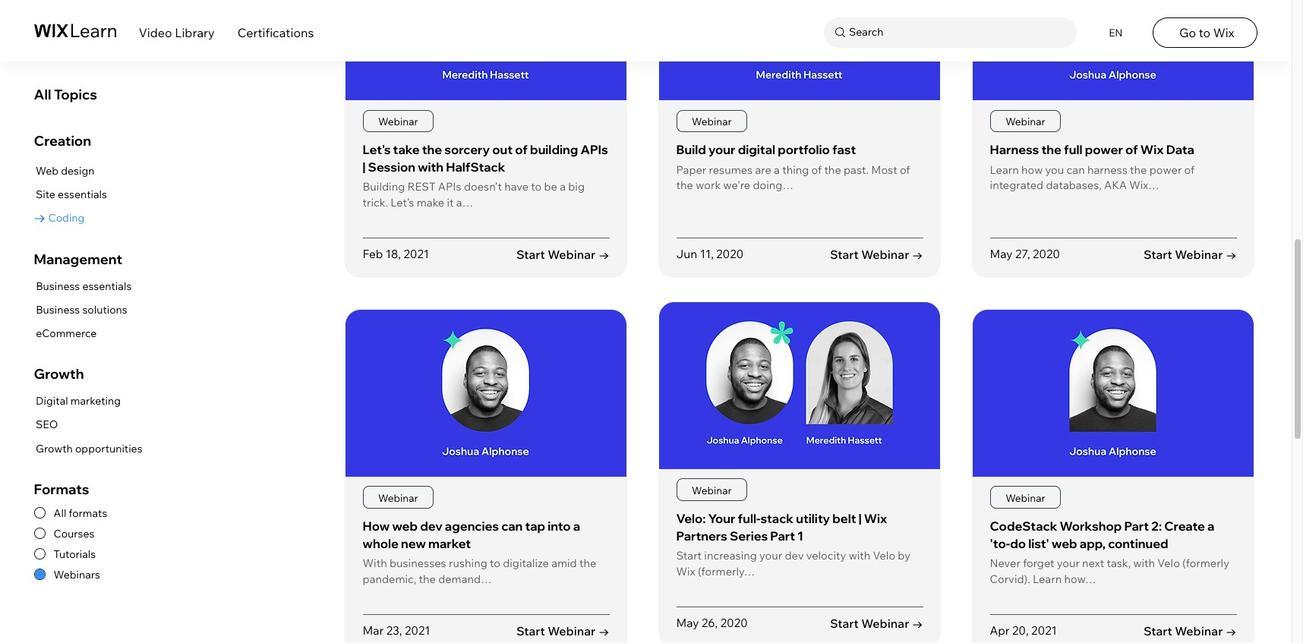 Task type: vqa. For each thing, say whether or not it's contained in the screenshot.
'Wix' in the THE GO TO WIX link
no



Task type: locate. For each thing, give the bounding box(es) containing it.
your inside velo: your full-stack utility belt | wix partners series part 1 start increasing your dev velocity with velo by wix (formerly…
[[760, 549, 783, 563]]

all inside 'button'
[[34, 86, 51, 104]]

with up rest
[[418, 159, 444, 175]]

1 horizontal spatial may
[[990, 247, 1013, 261]]

0 horizontal spatial your
[[709, 142, 736, 157]]

digital
[[36, 395, 68, 408]]

1 horizontal spatial |
[[859, 511, 862, 526]]

11,
[[700, 247, 714, 261]]

velo inside velo: your full-stack utility belt | wix partners series part 1 start increasing your dev velocity with velo by wix (formerly…
[[873, 549, 896, 563]]

opportunities
[[75, 442, 142, 456]]

start webinar → button for let's take the sorcery out of building apis | session with halfstack
[[516, 246, 610, 263]]

learn up integrated
[[990, 162, 1019, 177]]

business for business essentials
[[36, 280, 80, 293]]

essentials inside list item
[[82, 280, 132, 293]]

take
[[393, 142, 420, 157]]

list item
[[345, 0, 627, 278], [659, 0, 941, 278], [972, 0, 1255, 278], [659, 302, 941, 643], [345, 309, 627, 643], [972, 309, 1255, 643]]

start
[[830, 247, 859, 262], [516, 247, 545, 262], [1144, 247, 1173, 262], [676, 549, 702, 563], [830, 616, 859, 631], [516, 623, 545, 639], [1144, 623, 1173, 639]]

1 horizontal spatial with
[[849, 549, 871, 563]]

business essentials list item
[[34, 277, 132, 296]]

all down formats in the bottom of the page
[[54, 507, 66, 520]]

all
[[34, 86, 51, 104], [54, 507, 66, 520]]

market
[[428, 536, 471, 551]]

to right 'go'
[[1199, 25, 1211, 40]]

a inside how web dev agencies can tap into a whole new market with businesses rushing to digitalize amid the pandemic, the demand…
[[573, 519, 580, 534]]

a black and white headshot inset on a blue background: meredith hassett, smiling. image for 2:
[[973, 310, 1254, 477]]

1 vertical spatial apis
[[438, 180, 462, 194]]

web design list item
[[34, 162, 107, 181]]

|
[[363, 159, 366, 175], [859, 511, 862, 526]]

0 vertical spatial essentials
[[58, 188, 107, 201]]

a black and white headshot inset on a blue background: meredith hassett, smiling. image for sorcery
[[346, 0, 627, 100]]

essentials up solutions
[[82, 280, 132, 293]]

start for codestack workshop part 2: create a 'to-do list' web app, continued
[[1144, 623, 1173, 639]]

series
[[730, 528, 768, 544]]

with right velocity
[[849, 549, 871, 563]]

may 26, 2020
[[676, 616, 748, 630]]

databases,
[[1046, 178, 1102, 192]]

part left 1
[[770, 528, 795, 544]]

marketing
[[71, 395, 121, 408]]

a right be
[[560, 180, 566, 194]]

2021 for web
[[1032, 623, 1057, 638]]

2 vertical spatial list
[[34, 392, 142, 459]]

dev down 1
[[785, 549, 804, 563]]

business inside list item
[[36, 280, 80, 293]]

2021 right 18,
[[404, 247, 429, 261]]

may left 27,
[[990, 247, 1013, 261]]

power up harness
[[1085, 142, 1123, 157]]

0 horizontal spatial may
[[676, 616, 699, 630]]

a inside codestack workshop part 2: create a 'to-do list' web app, continued never forget your next task, with velo (formerly corvid). learn how…
[[1208, 519, 1215, 534]]

1 vertical spatial all
[[54, 507, 66, 520]]

0 horizontal spatial learn
[[990, 162, 1019, 177]]

0 vertical spatial learn
[[990, 162, 1019, 177]]

amid
[[552, 556, 577, 571]]

may
[[990, 247, 1013, 261], [676, 616, 699, 630]]

task,
[[1107, 556, 1131, 571]]

velo for velo: your full-stack utility belt | wix partners series part 1
[[873, 549, 896, 563]]

of right most on the top of the page
[[900, 162, 910, 177]]

0 horizontal spatial apis
[[438, 180, 462, 194]]

business inside list item
[[36, 303, 80, 317]]

essentials inside list item
[[58, 188, 107, 201]]

growth opportunities
[[36, 442, 142, 456]]

your up how…
[[1057, 556, 1080, 571]]

of down data
[[1185, 162, 1195, 177]]

2 business from the top
[[36, 303, 80, 317]]

26,
[[702, 616, 718, 630]]

your down series
[[760, 549, 783, 563]]

halfstack
[[446, 159, 506, 175]]

start for harness the full power of wix data
[[1144, 247, 1173, 262]]

velo left the "by"
[[873, 549, 896, 563]]

integrated
[[990, 178, 1044, 192]]

0 horizontal spatial all
[[34, 86, 51, 104]]

the down the paper
[[676, 178, 693, 192]]

0 vertical spatial web
[[392, 519, 418, 534]]

velo:
[[676, 511, 706, 526]]

dev up new
[[420, 519, 443, 534]]

web design
[[36, 164, 95, 178]]

apis up it
[[438, 180, 462, 194]]

all inside formats 'group'
[[54, 507, 66, 520]]

0 horizontal spatial with
[[418, 159, 444, 175]]

to right rushing
[[490, 556, 500, 571]]

0 horizontal spatial |
[[363, 159, 366, 175]]

velocity
[[806, 549, 846, 563]]

creation
[[34, 133, 91, 150]]

learn inside codestack workshop part 2: create a 'to-do list' web app, continued never forget your next task, with velo (formerly corvid). learn how…
[[1033, 572, 1062, 586]]

0 horizontal spatial part
[[770, 528, 795, 544]]

all for all formats
[[54, 507, 66, 520]]

with down continued
[[1134, 556, 1155, 571]]

you
[[1046, 162, 1064, 177]]

3 list from the top
[[34, 392, 142, 459]]

velo
[[873, 549, 896, 563], [1158, 556, 1180, 571]]

with inside codestack workshop part 2: create a 'to-do list' web app, continued never forget your next task, with velo (formerly corvid). learn how…
[[1134, 556, 1155, 571]]

may left the 26,
[[676, 616, 699, 630]]

digital marketing button
[[34, 392, 142, 412]]

growth opportunities button
[[34, 440, 142, 459]]

a inside the let's take the sorcery out of building apis | session with halfstack building rest apis doesn't have to be a big trick. let's make it a…
[[560, 180, 566, 194]]

apis
[[581, 142, 608, 157], [438, 180, 462, 194]]

seo button
[[34, 416, 142, 435]]

2 vertical spatial to
[[490, 556, 500, 571]]

with
[[363, 556, 387, 571]]

start webinar → for how web dev agencies can tap into a whole new market
[[516, 623, 610, 639]]

corvid).
[[990, 572, 1031, 586]]

data
[[1166, 142, 1195, 157]]

2021 right 23,
[[405, 623, 430, 638]]

start webinar → for velo: your full-stack utility belt | wix partners series part 1
[[830, 616, 924, 631]]

your up 'resumes' at the right of the page
[[709, 142, 736, 157]]

fast
[[833, 142, 856, 157]]

growth for growth
[[34, 366, 84, 383]]

1 vertical spatial list
[[34, 277, 132, 344]]

growth down seo
[[36, 442, 73, 456]]

1 horizontal spatial can
[[1067, 162, 1085, 177]]

learn down "forget"
[[1033, 572, 1062, 586]]

part inside velo: your full-stack utility belt | wix partners series part 1 start increasing your dev velocity with velo by wix (formerly…
[[770, 528, 795, 544]]

essentials down design
[[58, 188, 107, 201]]

doesn't
[[464, 180, 502, 194]]

1 horizontal spatial all
[[54, 507, 66, 520]]

resumes
[[709, 162, 753, 177]]

1 vertical spatial growth
[[36, 442, 73, 456]]

video library link
[[139, 25, 215, 40]]

apis right building
[[581, 142, 608, 157]]

velo inside codestack workshop part 2: create a 'to-do list' web app, continued never forget your next task, with velo (formerly corvid). learn how…
[[1158, 556, 1180, 571]]

the right amid
[[580, 556, 597, 571]]

certifications
[[238, 25, 314, 40]]

2 horizontal spatial your
[[1057, 556, 1080, 571]]

0 vertical spatial power
[[1085, 142, 1123, 157]]

wix right the belt
[[864, 511, 887, 526]]

0 horizontal spatial web
[[392, 519, 418, 534]]

your for velo:
[[760, 549, 783, 563]]

to
[[1199, 25, 1211, 40], [531, 180, 542, 194], [490, 556, 500, 571]]

0 horizontal spatial power
[[1085, 142, 1123, 157]]

| inside the let's take the sorcery out of building apis | session with halfstack building rest apis doesn't have to be a big trick. let's make it a…
[[363, 159, 366, 175]]

18,
[[386, 247, 401, 261]]

do
[[1010, 536, 1026, 551]]

1 horizontal spatial dev
[[785, 549, 804, 563]]

2020 right 27,
[[1033, 247, 1060, 261]]

paper
[[676, 162, 707, 177]]

your inside codestack workshop part 2: create a 'to-do list' web app, continued never forget your next task, with velo (formerly corvid). learn how…
[[1057, 556, 1080, 571]]

2 list from the top
[[34, 277, 132, 344]]

we're
[[723, 178, 751, 192]]

1 horizontal spatial velo
[[1158, 556, 1180, 571]]

1 vertical spatial learn
[[1033, 572, 1062, 586]]

0 horizontal spatial velo
[[873, 549, 896, 563]]

start for let's take the sorcery out of building apis | session with halfstack
[[516, 247, 545, 262]]

rest
[[408, 180, 436, 194]]

digitalize
[[503, 556, 549, 571]]

management
[[34, 251, 122, 268]]

0 vertical spatial dev
[[420, 519, 443, 534]]

wix left data
[[1141, 142, 1164, 157]]

1 vertical spatial |
[[859, 511, 862, 526]]

2 horizontal spatial to
[[1199, 25, 1211, 40]]

of right out
[[515, 142, 528, 157]]

power down data
[[1150, 162, 1182, 177]]

may for partners
[[676, 616, 699, 630]]

with inside velo: your full-stack utility belt | wix partners series part 1 start increasing your dev velocity with velo by wix (formerly…
[[849, 549, 871, 563]]

en button
[[1100, 17, 1130, 48]]

your
[[709, 511, 736, 526]]

list containing web design
[[34, 162, 107, 228]]

list containing digital marketing
[[34, 392, 142, 459]]

how
[[363, 519, 390, 534]]

new
[[401, 536, 426, 551]]

with for codestack workshop part 2: create a 'to-do list' web app, continued
[[1134, 556, 1155, 571]]

list containing business essentials
[[34, 277, 132, 344]]

part inside codestack workshop part 2: create a 'to-do list' web app, continued never forget your next task, with velo (formerly corvid). learn how…
[[1125, 519, 1149, 534]]

ecommerce list item
[[34, 325, 132, 344]]

seo
[[36, 418, 58, 432]]

0 vertical spatial to
[[1199, 25, 1211, 40]]

businesses
[[390, 556, 446, 571]]

list for creation
[[34, 162, 107, 228]]

2020 right 11,
[[717, 247, 744, 261]]

1 vertical spatial essentials
[[82, 280, 132, 293]]

all for all topics
[[34, 86, 51, 104]]

0 vertical spatial all
[[34, 86, 51, 104]]

→ for velo: your full-stack utility belt | wix partners series part 1
[[912, 616, 924, 631]]

are
[[755, 162, 772, 177]]

it
[[447, 195, 454, 209]]

1
[[798, 528, 804, 544]]

a black and white headshot inset on a blue background: meredith hassett, smiling. image
[[346, 0, 627, 100], [660, 0, 940, 100], [973, 0, 1254, 100], [973, 310, 1254, 477]]

(formerly
[[1183, 556, 1230, 571]]

essentials for site essentials
[[58, 188, 107, 201]]

0 vertical spatial can
[[1067, 162, 1085, 177]]

1 vertical spatial business
[[36, 303, 80, 317]]

to inside the let's take the sorcery out of building apis | session with halfstack building rest apis doesn't have to be a big trick. let's make it a…
[[531, 180, 542, 194]]

2021 for session
[[404, 247, 429, 261]]

start inside velo: your full-stack utility belt | wix partners series part 1 start increasing your dev velocity with velo by wix (formerly…
[[676, 549, 702, 563]]

1 horizontal spatial web
[[1052, 536, 1078, 551]]

of inside the let's take the sorcery out of building apis | session with halfstack building rest apis doesn't have to be a big trick. let's make it a…
[[515, 142, 528, 157]]

0 horizontal spatial to
[[490, 556, 500, 571]]

list item containing harness the full power of wix data
[[972, 0, 1255, 278]]

2021 right 20,
[[1032, 623, 1057, 638]]

past.
[[844, 162, 869, 177]]

a black and white headshot inset on a blue background: meredith hassett, smiling. image for power
[[973, 0, 1254, 100]]

start webinar → button for harness the full power of wix data
[[1144, 246, 1237, 263]]

1 horizontal spatial part
[[1125, 519, 1149, 534]]

menu bar
[[0, 0, 1292, 61]]

1 list from the top
[[34, 162, 107, 228]]

growth up digital
[[34, 366, 84, 383]]

0 vertical spatial may
[[990, 247, 1013, 261]]

ecommerce button
[[34, 325, 132, 344]]

2 horizontal spatial with
[[1134, 556, 1155, 571]]

business up "business solutions" on the left top
[[36, 280, 80, 293]]

can inside harness the full power of wix data learn how you can harness the power of integrated databases, aka wix…
[[1067, 162, 1085, 177]]

session
[[368, 159, 415, 175]]

with for velo: your full-stack utility belt | wix partners series part 1
[[849, 549, 871, 563]]

the
[[422, 142, 442, 157], [1042, 142, 1062, 157], [824, 162, 841, 177], [1130, 162, 1147, 177], [676, 178, 693, 192], [580, 556, 597, 571], [419, 572, 436, 586]]

velo down continued
[[1158, 556, 1180, 571]]

video
[[139, 25, 172, 40]]

coding
[[48, 211, 85, 225]]

| down let's
[[363, 159, 366, 175]]

27,
[[1016, 247, 1030, 261]]

list
[[34, 162, 107, 228], [34, 277, 132, 344], [34, 392, 142, 459]]

1 vertical spatial web
[[1052, 536, 1078, 551]]

1 horizontal spatial to
[[531, 180, 542, 194]]

a right into
[[573, 519, 580, 534]]

a right create
[[1208, 519, 1215, 534]]

1 business from the top
[[36, 280, 80, 293]]

video library
[[139, 25, 215, 40]]

0 vertical spatial business
[[36, 280, 80, 293]]

2020 for partners
[[721, 616, 748, 630]]

business up ecommerce
[[36, 303, 80, 317]]

wix inside harness the full power of wix data learn how you can harness the power of integrated databases, aka wix…
[[1141, 142, 1164, 157]]

growth for growth opportunities
[[36, 442, 73, 456]]

1 vertical spatial to
[[531, 180, 542, 194]]

business essentials
[[36, 280, 132, 293]]

can left tap at the bottom left
[[501, 519, 523, 534]]

can up databases,
[[1067, 162, 1085, 177]]

business solutions list item
[[34, 301, 132, 320]]

part up continued
[[1125, 519, 1149, 534]]

site essentials list item
[[34, 185, 107, 205]]

seo list item
[[34, 416, 142, 435]]

the inside the let's take the sorcery out of building apis | session with halfstack building rest apis doesn't have to be a big trick. let's make it a…
[[422, 142, 442, 157]]

business solutions
[[36, 303, 127, 317]]

web up new
[[392, 519, 418, 534]]

0 horizontal spatial dev
[[420, 519, 443, 534]]

the right take
[[422, 142, 442, 157]]

0 vertical spatial |
[[363, 159, 366, 175]]

1 vertical spatial dev
[[785, 549, 804, 563]]

web right list'
[[1052, 536, 1078, 551]]

velo: your full-stack utility belt | wix partners series part 1 link
[[676, 511, 887, 544]]

list item containing codestack workshop part 2: create a 'to-do list' web app, continued
[[972, 309, 1255, 643]]

the down 'fast' at the top right of the page
[[824, 162, 841, 177]]

to left be
[[531, 180, 542, 194]]

1 horizontal spatial your
[[760, 549, 783, 563]]

0 horizontal spatial can
[[501, 519, 523, 534]]

power
[[1085, 142, 1123, 157], [1150, 162, 1182, 177]]

of
[[515, 142, 528, 157], [1126, 142, 1138, 157], [812, 162, 822, 177], [900, 162, 910, 177], [1185, 162, 1195, 177]]

0 vertical spatial growth
[[34, 366, 84, 383]]

how
[[1022, 162, 1043, 177]]

building
[[530, 142, 578, 157]]

1 horizontal spatial learn
[[1033, 572, 1062, 586]]

1 horizontal spatial power
[[1150, 162, 1182, 177]]

start webinar → button
[[830, 246, 924, 263], [516, 246, 610, 263], [1144, 246, 1237, 263], [830, 615, 924, 632], [516, 623, 610, 640], [1144, 623, 1237, 640]]

how web dev agencies can tap into a whole new market with businesses rushing to digitalize amid the pandemic, the demand…
[[363, 519, 597, 586]]

two black and white headshots inset on a blue background: joshua alphonse and meredith hassett, smiling. image
[[660, 302, 940, 469]]

0 vertical spatial apis
[[581, 142, 608, 157]]

start webinar → button for how web dev agencies can tap into a whole new market
[[516, 623, 610, 640]]

a black and white headshot inset on a blue background: joshua alphonse, smiling. image
[[346, 310, 627, 477]]

2020 right the 26,
[[721, 616, 748, 630]]

growth inside button
[[36, 442, 73, 456]]

0 vertical spatial list
[[34, 162, 107, 228]]

into
[[548, 519, 571, 534]]

1 vertical spatial may
[[676, 616, 699, 630]]

| right the belt
[[859, 511, 862, 526]]

a right are
[[774, 162, 780, 177]]

1 vertical spatial can
[[501, 519, 523, 534]]

→
[[912, 247, 924, 262], [598, 247, 610, 262], [1226, 247, 1237, 262], [912, 616, 924, 631], [598, 623, 610, 639], [1226, 623, 1237, 639]]

all left topics
[[34, 86, 51, 104]]



Task type: describe. For each thing, give the bounding box(es) containing it.
business solutions button
[[34, 301, 132, 320]]

web inside how web dev agencies can tap into a whole new market with businesses rushing to digitalize amid the pandemic, the demand…
[[392, 519, 418, 534]]

coding list item
[[34, 209, 107, 228]]

build
[[676, 142, 706, 157]]

list'
[[1029, 536, 1050, 551]]

app,
[[1080, 536, 1106, 551]]

the down the businesses
[[419, 572, 436, 586]]

partners
[[676, 528, 728, 544]]

2020 for how
[[1033, 247, 1060, 261]]

increasing
[[704, 549, 757, 563]]

of up harness
[[1126, 142, 1138, 157]]

menu bar containing video library
[[0, 0, 1292, 61]]

20,
[[1013, 623, 1029, 638]]

aka
[[1104, 178, 1127, 192]]

how…
[[1065, 572, 1096, 586]]

web design button
[[34, 162, 107, 181]]

be
[[544, 180, 557, 194]]

2:
[[1152, 519, 1162, 534]]

whole
[[363, 536, 399, 551]]

all formats
[[54, 507, 107, 520]]

start webinar → button for codestack workshop part 2: create a 'to-do list' web app, continued
[[1144, 623, 1237, 640]]

design
[[61, 164, 95, 178]]

harness the full power of wix data learn how you can harness the power of integrated databases, aka wix…
[[990, 142, 1195, 192]]

formats
[[69, 507, 107, 520]]

wix down partners
[[676, 564, 696, 578]]

may for how
[[990, 247, 1013, 261]]

dev inside how web dev agencies can tap into a whole new market with businesses rushing to digitalize amid the pandemic, the demand…
[[420, 519, 443, 534]]

digital
[[738, 142, 776, 157]]

harness
[[990, 142, 1039, 157]]

apr
[[990, 623, 1010, 638]]

1 horizontal spatial apis
[[581, 142, 608, 157]]

start webinar → button for velo: your full-stack utility belt | wix partners series part 1
[[830, 615, 924, 632]]

may 27, 2020
[[990, 247, 1060, 261]]

en
[[1109, 26, 1123, 39]]

go to wix link
[[1153, 17, 1258, 48]]

start webinar → for let's take the sorcery out of building apis | session with halfstack
[[516, 247, 610, 262]]

your for codestack
[[1057, 556, 1080, 571]]

to inside how web dev agencies can tap into a whole new market with businesses rushing to digitalize amid the pandemic, the demand…
[[490, 556, 500, 571]]

mar
[[363, 623, 384, 638]]

web inside codestack workshop part 2: create a 'to-do list' web app, continued never forget your next task, with velo (formerly corvid). learn how…
[[1052, 536, 1078, 551]]

growth opportunities list item
[[34, 440, 142, 459]]

list for growth
[[34, 392, 142, 459]]

codestack
[[990, 519, 1058, 534]]

start for how web dev agencies can tap into a whole new market
[[516, 623, 545, 639]]

start webinar → for codestack workshop part 2: create a 'to-do list' web app, continued
[[1144, 623, 1237, 639]]

essentials for business essentials
[[82, 280, 132, 293]]

| inside velo: your full-stack utility belt | wix partners series part 1 start increasing your dev velocity with velo by wix (formerly…
[[859, 511, 862, 526]]

start webinar → for harness the full power of wix data
[[1144, 247, 1237, 262]]

topics
[[54, 86, 97, 104]]

have
[[504, 180, 529, 194]]

a inside "build your digital portfolio fast paper resumes are a thing of the past. most of the work we're doing…"
[[774, 162, 780, 177]]

full
[[1064, 142, 1083, 157]]

list item containing how web dev agencies can tap into a whole new market
[[345, 309, 627, 643]]

velo for codestack workshop part 2: create a 'to-do list' web app, continued
[[1158, 556, 1180, 571]]

site
[[36, 188, 55, 201]]

go to wix
[[1180, 25, 1235, 40]]

→ for codestack workshop part 2: create a 'to-do list' web app, continued
[[1226, 623, 1237, 639]]

jun
[[676, 247, 697, 261]]

wix right 'go'
[[1214, 25, 1235, 40]]

start for velo: your full-stack utility belt | wix partners series part 1
[[830, 616, 859, 631]]

codestack workshop part 2: create a 'to-do list' web app, continued never forget your next task, with velo (formerly corvid). learn how…
[[990, 519, 1230, 586]]

all topics button
[[34, 80, 325, 111]]

2020 for a
[[717, 247, 744, 261]]

learn inside harness the full power of wix data learn how you can harness the power of integrated databases, aka wix…
[[990, 162, 1019, 177]]

velo: your full-stack utility belt | wix partners series part 1 start increasing your dev velocity with velo by wix (formerly…
[[676, 511, 911, 578]]

business for business solutions
[[36, 303, 80, 317]]

list item containing velo: your full-stack utility belt | wix partners series part 1
[[659, 302, 941, 643]]

your inside "build your digital portfolio fast paper resumes are a thing of the past. most of the work we're doing…"
[[709, 142, 736, 157]]

a…
[[456, 195, 473, 209]]

ecommerce
[[36, 327, 97, 341]]

go
[[1180, 25, 1196, 40]]

belt
[[833, 511, 856, 526]]

formats group
[[34, 481, 325, 582]]

of right thing
[[812, 162, 822, 177]]

filters navigation
[[34, 80, 325, 582]]

start for build your digital portfolio fast
[[830, 247, 859, 262]]

start webinar → button for build your digital portfolio fast
[[830, 246, 924, 263]]

formats
[[34, 481, 89, 499]]

business essentials button
[[34, 277, 132, 296]]

the up the you in the right of the page
[[1042, 142, 1062, 157]]

coding button
[[34, 209, 107, 228]]

a black and white headshot inset on a blue background: meredith hassett, smiling. image for portfolio
[[660, 0, 940, 100]]

tutorials
[[54, 548, 96, 561]]

Search text field
[[845, 23, 1073, 42]]

→ for let's take the sorcery out of building apis | session with halfstack
[[598, 247, 610, 262]]

list item containing let's take the sorcery out of building apis | session with halfstack
[[345, 0, 627, 278]]

tap
[[525, 519, 545, 534]]

agencies
[[445, 519, 499, 534]]

→ for how web dev agencies can tap into a whole new market
[[598, 623, 610, 639]]

start webinar → for build your digital portfolio fast
[[830, 247, 924, 262]]

apr 20, 2021
[[990, 623, 1057, 638]]

big
[[568, 180, 585, 194]]

most
[[871, 162, 898, 177]]

let's
[[363, 142, 391, 157]]

digital marketing list item
[[34, 392, 142, 412]]

utility
[[796, 511, 830, 526]]

solutions
[[82, 303, 127, 317]]

feb
[[363, 247, 383, 261]]

work
[[696, 178, 721, 192]]

doing…
[[753, 178, 794, 192]]

→ for harness the full power of wix data
[[1226, 247, 1237, 262]]

workshop
[[1060, 519, 1122, 534]]

portfolio
[[778, 142, 830, 157]]

list for management
[[34, 277, 132, 344]]

rushing
[[449, 556, 487, 571]]

dev inside velo: your full-stack utility belt | wix partners series part 1 start increasing your dev velocity with velo by wix (formerly…
[[785, 549, 804, 563]]

build your digital portfolio fast link
[[676, 142, 856, 157]]

continued
[[1108, 536, 1169, 551]]

by
[[898, 549, 911, 563]]

webinars
[[54, 568, 100, 582]]

all topics
[[34, 86, 97, 104]]

out
[[492, 142, 513, 157]]

stack
[[761, 511, 794, 526]]

let's take the sorcery out of building apis | session with halfstack link
[[363, 142, 608, 175]]

let's take the sorcery out of building apis | session with halfstack building rest apis doesn't have to be a big trick. let's make it a…
[[363, 142, 608, 209]]

with inside the let's take the sorcery out of building apis | session with halfstack building rest apis doesn't have to be a big trick. let's make it a…
[[418, 159, 444, 175]]

→ for build your digital portfolio fast
[[912, 247, 924, 262]]

codestack workshop part 2: create a 'to-do list' web app, continued link
[[990, 519, 1215, 551]]

1 vertical spatial power
[[1150, 162, 1182, 177]]

can inside how web dev agencies can tap into a whole new market with businesses rushing to digitalize amid the pandemic, the demand…
[[501, 519, 523, 534]]

list item containing build your digital portfolio fast
[[659, 0, 941, 278]]

thing
[[782, 162, 809, 177]]

the up wix…
[[1130, 162, 1147, 177]]

2021 for new
[[405, 623, 430, 638]]

how web dev agencies can tap into a whole new market link
[[363, 519, 580, 551]]

feb 18, 2021
[[363, 247, 429, 261]]

building
[[363, 180, 405, 194]]

library
[[175, 25, 215, 40]]



